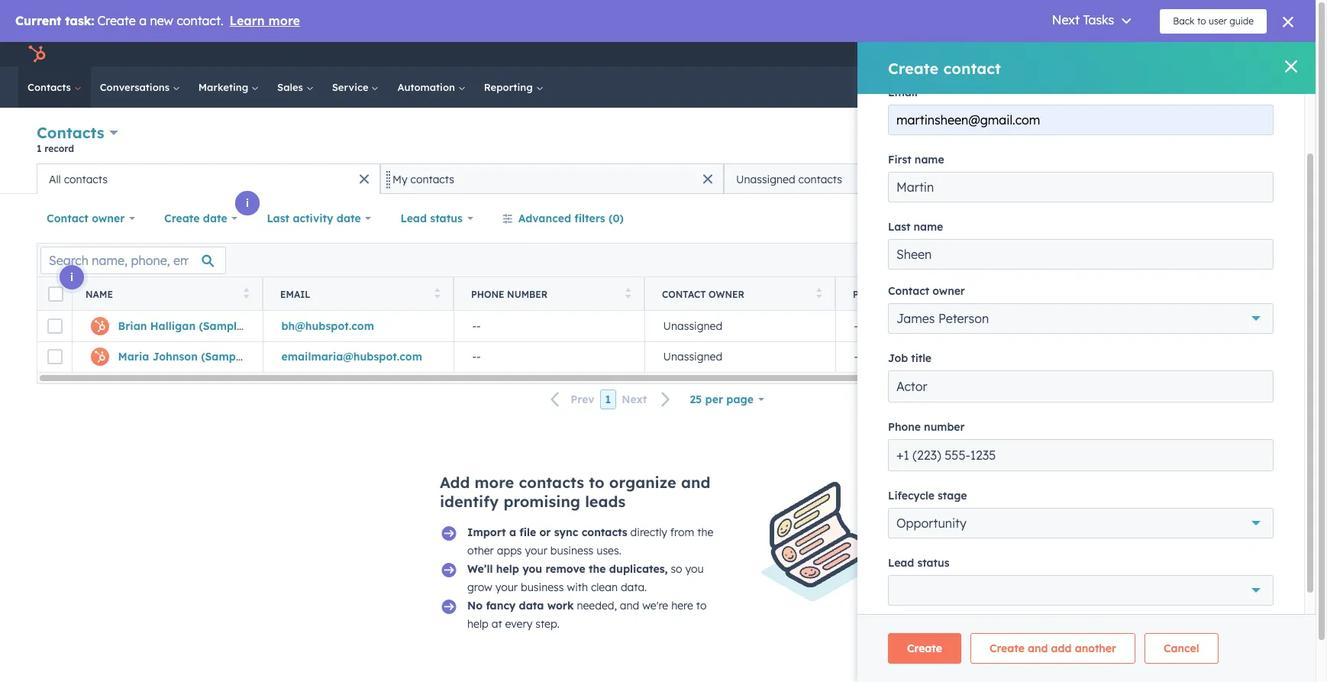 Task type: vqa. For each thing, say whether or not it's contained in the screenshot.
second THE PRESS TO SORT. Element from right
yes



Task type: locate. For each thing, give the bounding box(es) containing it.
create inside create contact button
[[1202, 134, 1231, 146]]

and up from
[[681, 473, 711, 492]]

automation link
[[388, 66, 475, 108]]

email
[[280, 288, 311, 300]]

1 horizontal spatial the
[[698, 526, 714, 539]]

1 horizontal spatial add
[[1101, 172, 1122, 186]]

maria johnson (sample contact) link
[[118, 350, 294, 364]]

0 vertical spatial unassigned
[[736, 172, 796, 186]]

search button
[[1277, 74, 1302, 100]]

i down 'contact owner' popup button
[[70, 270, 73, 284]]

create
[[1202, 134, 1231, 146], [164, 212, 200, 225]]

date inside 'popup button'
[[203, 212, 227, 225]]

bh@hubspot.com
[[282, 319, 374, 333]]

prev
[[571, 393, 595, 407]]

help
[[496, 562, 519, 576], [468, 617, 489, 631]]

help down no
[[468, 617, 489, 631]]

your inside directly from the other apps your business uses.
[[525, 544, 548, 558]]

1 horizontal spatial your
[[525, 544, 548, 558]]

1 horizontal spatial import
[[1136, 134, 1167, 146]]

0 vertical spatial (sample
[[199, 319, 243, 333]]

contacts up record
[[37, 123, 104, 142]]

add inside add more contacts to organize and identify promising leads
[[440, 473, 470, 492]]

all views link
[[1199, 163, 1265, 194]]

1 horizontal spatial contact owner
[[662, 288, 745, 300]]

contact owner right press to sort. image at the top of the page
[[662, 288, 745, 300]]

you inside so you grow your business with clean data.
[[686, 562, 704, 576]]

advanced filters (0)
[[518, 212, 624, 225]]

reporting link
[[475, 66, 553, 108]]

1 vertical spatial create
[[164, 212, 200, 225]]

directly
[[631, 526, 668, 539]]

business up we'll help you remove the duplicates,
[[551, 544, 594, 558]]

contact
[[47, 212, 89, 225], [662, 288, 706, 300]]

studio
[[1243, 48, 1273, 60]]

sales link
[[268, 66, 323, 108]]

0 horizontal spatial add
[[440, 473, 470, 492]]

1 vertical spatial last
[[1044, 288, 1067, 300]]

0 horizontal spatial owner
[[92, 212, 125, 225]]

1 vertical spatial 1
[[605, 393, 611, 406]]

your down file
[[525, 544, 548, 558]]

add
[[1101, 172, 1122, 186], [440, 473, 470, 492]]

contacts inside unassigned contacts button
[[799, 172, 843, 186]]

0 horizontal spatial last
[[267, 212, 290, 225]]

create down the all contacts button
[[164, 212, 200, 225]]

to inside add more contacts to organize and identify promising leads
[[589, 473, 605, 492]]

1 vertical spatial contact owner
[[662, 288, 745, 300]]

the inside directly from the other apps your business uses.
[[698, 526, 714, 539]]

0 vertical spatial i
[[246, 196, 249, 210]]

the up clean
[[589, 562, 606, 576]]

we're
[[643, 599, 669, 613]]

your up fancy
[[496, 581, 518, 594]]

all views
[[1209, 172, 1255, 186]]

all left views
[[1209, 172, 1222, 186]]

lead inside lead status popup button
[[401, 212, 427, 225]]

all down 1 record
[[49, 172, 61, 186]]

calling icon image
[[996, 48, 1010, 62]]

0 vertical spatial and
[[681, 473, 711, 492]]

1 for 1
[[605, 393, 611, 406]]

0 horizontal spatial contact
[[47, 212, 89, 225]]

0 vertical spatial contact)
[[246, 319, 292, 333]]

1 vertical spatial owner
[[709, 288, 745, 300]]

(sample for johnson
[[201, 350, 245, 364]]

you right so
[[686, 562, 704, 576]]

1 inside button
[[605, 393, 611, 406]]

unassigned button
[[645, 311, 836, 341], [645, 341, 836, 372]]

0 vertical spatial import
[[1136, 134, 1167, 146]]

(sample down brian halligan (sample contact)
[[201, 350, 245, 364]]

phone number
[[471, 288, 548, 300]]

import inside button
[[1136, 134, 1167, 146]]

1 vertical spatial lead
[[1235, 288, 1260, 300]]

0 horizontal spatial i
[[70, 270, 73, 284]]

pagination navigation
[[542, 389, 680, 410]]

upgrade image
[[915, 49, 929, 63]]

service
[[332, 81, 372, 93]]

0 horizontal spatial import
[[468, 526, 506, 539]]

0 vertical spatial business
[[551, 544, 594, 558]]

1 vertical spatial import
[[468, 526, 506, 539]]

1 left record
[[37, 143, 42, 154]]

contact) for emailmaria@hubspot.com
[[248, 350, 294, 364]]

i button left name at top left
[[60, 265, 84, 290]]

0 horizontal spatial your
[[496, 581, 518, 594]]

contacts inside 'contacts' link
[[28, 81, 74, 93]]

help down apps
[[496, 562, 519, 576]]

0 vertical spatial create
[[1202, 134, 1231, 146]]

0 vertical spatial lead
[[401, 212, 427, 225]]

brian
[[118, 319, 147, 333]]

press to sort. image left phone
[[434, 288, 440, 298]]

lead status
[[1235, 288, 1297, 300]]

0 vertical spatial help
[[496, 562, 519, 576]]

organize
[[609, 473, 677, 492]]

data quality
[[969, 133, 1037, 147]]

contact) down bh@hubspot.com
[[248, 350, 294, 364]]

1 vertical spatial your
[[496, 581, 518, 594]]

to left organize
[[589, 473, 605, 492]]

name
[[86, 288, 113, 300]]

contact right press to sort. image at the top of the page
[[662, 288, 706, 300]]

2 press to sort. image from the left
[[434, 288, 440, 298]]

1 vertical spatial the
[[589, 562, 606, 576]]

contacts down hubspot link on the left of the page
[[28, 81, 74, 93]]

quality
[[998, 133, 1037, 147]]

4 press to sort. element from the left
[[816, 288, 822, 301]]

add inside popup button
[[1101, 172, 1122, 186]]

actions button
[[1047, 128, 1114, 152]]

contact) down email
[[246, 319, 292, 333]]

you
[[523, 562, 543, 576], [686, 562, 704, 576]]

unassigned contacts button
[[724, 163, 1068, 194]]

i down the all contacts button
[[246, 196, 249, 210]]

2 horizontal spatial press to sort. image
[[816, 288, 822, 298]]

(sample
[[199, 319, 243, 333], [201, 350, 245, 364]]

create contact
[[1202, 134, 1267, 146]]

1 vertical spatial to
[[697, 599, 707, 613]]

unassigned button for emailmaria@hubspot.com
[[645, 341, 836, 372]]

2 unassigned button from the top
[[645, 341, 836, 372]]

3 press to sort. image from the left
[[816, 288, 822, 298]]

date
[[203, 212, 227, 225], [337, 212, 361, 225]]

--
[[472, 319, 481, 333], [854, 319, 863, 333], [1045, 319, 1054, 333], [1236, 319, 1245, 333], [472, 350, 481, 364], [854, 350, 863, 364]]

last inside popup button
[[267, 212, 290, 225]]

0 vertical spatial 1
[[37, 143, 42, 154]]

add left view
[[1101, 172, 1122, 186]]

0 vertical spatial to
[[589, 473, 605, 492]]

brian halligan (sample contact) link
[[118, 319, 292, 333]]

1 horizontal spatial date
[[337, 212, 361, 225]]

add view (3/5) button
[[1074, 163, 1199, 194]]

1 horizontal spatial help
[[496, 562, 519, 576]]

activity
[[293, 212, 333, 225]]

-- button
[[454, 311, 645, 341], [1218, 311, 1328, 341], [454, 341, 645, 372]]

menu
[[904, 42, 1298, 66]]

2 date from the left
[[337, 212, 361, 225]]

automation
[[398, 81, 458, 93]]

(3/5)
[[1153, 172, 1180, 186]]

1 vertical spatial i button
[[60, 265, 84, 290]]

0 vertical spatial your
[[525, 544, 548, 558]]

1 horizontal spatial last
[[1044, 288, 1067, 300]]

1 vertical spatial unassigned
[[663, 319, 723, 333]]

1 horizontal spatial you
[[686, 562, 704, 576]]

0 horizontal spatial you
[[523, 562, 543, 576]]

1 horizontal spatial i button
[[235, 191, 260, 215]]

(sample up the maria johnson (sample contact)
[[199, 319, 243, 333]]

unassigned button for bh@hubspot.com
[[645, 311, 836, 341]]

so you grow your business with clean data.
[[468, 562, 704, 594]]

0 vertical spatial i button
[[235, 191, 260, 215]]

contacts inside the my contacts button
[[411, 172, 454, 186]]

marketplaces image
[[1028, 49, 1042, 63]]

25
[[690, 393, 702, 406]]

1 inside contacts banner
[[37, 143, 42, 154]]

0 horizontal spatial create
[[164, 212, 200, 225]]

1 horizontal spatial i
[[246, 196, 249, 210]]

all inside button
[[49, 172, 61, 186]]

25 per page
[[690, 393, 754, 406]]

last left the activity
[[1044, 288, 1067, 300]]

press to sort. element
[[243, 288, 249, 301], [434, 288, 440, 301], [625, 288, 631, 301], [816, 288, 822, 301]]

0 horizontal spatial and
[[620, 599, 640, 613]]

next
[[622, 393, 647, 407]]

0 vertical spatial contact owner
[[47, 212, 125, 225]]

last
[[267, 212, 290, 225], [1044, 288, 1067, 300]]

to right here
[[697, 599, 707, 613]]

press to sort. image for email
[[434, 288, 440, 298]]

0 horizontal spatial contact owner
[[47, 212, 125, 225]]

-- button down number at the top of page
[[454, 311, 645, 341]]

1 horizontal spatial contact
[[662, 288, 706, 300]]

1 horizontal spatial all
[[1209, 172, 1222, 186]]

1 date from the left
[[203, 212, 227, 225]]

press to sort. image left primary
[[816, 288, 822, 298]]

last left 'activity'
[[267, 212, 290, 225]]

1 horizontal spatial create
[[1202, 134, 1231, 146]]

1 horizontal spatial lead
[[1235, 288, 1260, 300]]

1 horizontal spatial 1
[[605, 393, 611, 406]]

0 vertical spatial last
[[267, 212, 290, 225]]

unassigned contacts
[[736, 172, 843, 186]]

1 vertical spatial help
[[468, 617, 489, 631]]

my contacts button
[[380, 163, 724, 194]]

contacts
[[64, 172, 108, 186], [411, 172, 454, 186], [799, 172, 843, 186], [519, 473, 584, 492], [582, 526, 628, 539]]

actions
[[1060, 134, 1092, 146]]

1 horizontal spatial and
[[681, 473, 711, 492]]

2 you from the left
[[686, 562, 704, 576]]

create for create contact
[[1202, 134, 1231, 146]]

business up data
[[521, 581, 564, 594]]

import up 'other'
[[468, 526, 506, 539]]

to
[[589, 473, 605, 492], [697, 599, 707, 613]]

help image
[[1060, 49, 1074, 63]]

upgrade
[[932, 50, 975, 62]]

contacts for unassigned contacts
[[799, 172, 843, 186]]

import for import
[[1136, 134, 1167, 146]]

james peterson image
[[1144, 47, 1157, 61]]

1 vertical spatial i
[[70, 270, 73, 284]]

0 vertical spatial owner
[[92, 212, 125, 225]]

all for all contacts
[[49, 172, 61, 186]]

0 vertical spatial contacts
[[28, 81, 74, 93]]

1 vertical spatial contacts
[[37, 123, 104, 142]]

marketplaces button
[[1019, 42, 1051, 66]]

contacts inside the all contacts button
[[64, 172, 108, 186]]

contacts inside add more contacts to organize and identify promising leads
[[519, 473, 584, 492]]

all contacts
[[49, 172, 108, 186]]

contacts inside contacts "popup button"
[[37, 123, 104, 142]]

date right 'activity'
[[337, 212, 361, 225]]

0 horizontal spatial i button
[[60, 265, 84, 290]]

menu containing provation design studio
[[904, 42, 1298, 66]]

1 horizontal spatial owner
[[709, 288, 745, 300]]

contact owner down all contacts at the left top of the page
[[47, 212, 125, 225]]

2 press to sort. element from the left
[[434, 288, 440, 301]]

owner inside popup button
[[92, 212, 125, 225]]

0 horizontal spatial all
[[49, 172, 61, 186]]

-- button for bh@hubspot.com
[[454, 311, 645, 341]]

2 vertical spatial unassigned
[[663, 350, 723, 364]]

menu item
[[986, 42, 989, 66]]

contact
[[1234, 134, 1267, 146]]

(sample for halligan
[[199, 319, 243, 333]]

the right from
[[698, 526, 714, 539]]

import up add view (3/5)
[[1136, 134, 1167, 146]]

1 vertical spatial add
[[440, 473, 470, 492]]

1 vertical spatial (sample
[[201, 350, 245, 364]]

0 vertical spatial contact
[[47, 212, 89, 225]]

1 press to sort. image from the left
[[243, 288, 249, 298]]

you left the remove
[[523, 562, 543, 576]]

press to sort. image left email
[[243, 288, 249, 298]]

i button
[[235, 191, 260, 215], [60, 265, 84, 290]]

1 right prev
[[605, 393, 611, 406]]

0 horizontal spatial press to sort. image
[[243, 288, 249, 298]]

1 vertical spatial contact)
[[248, 350, 294, 364]]

create inside create date 'popup button'
[[164, 212, 200, 225]]

hubspot link
[[18, 45, 57, 63]]

3 press to sort. element from the left
[[625, 288, 631, 301]]

unassigned for bh@hubspot.com
[[663, 319, 723, 333]]

conversations
[[100, 81, 173, 93]]

lead for lead status
[[401, 212, 427, 225]]

i button right create date
[[235, 191, 260, 215]]

-- button up the prev button
[[454, 341, 645, 372]]

sync
[[554, 526, 579, 539]]

0 horizontal spatial 1
[[37, 143, 42, 154]]

press to sort. image
[[243, 288, 249, 298], [434, 288, 440, 298], [816, 288, 822, 298]]

contact)
[[246, 319, 292, 333], [248, 350, 294, 364]]

0 vertical spatial the
[[698, 526, 714, 539]]

marketing link
[[189, 66, 268, 108]]

number
[[507, 288, 548, 300]]

1 unassigned button from the top
[[645, 311, 836, 341]]

emailmaria@hubspot.com button
[[263, 341, 454, 372]]

0 horizontal spatial lead
[[401, 212, 427, 225]]

to inside needed, and we're here to help at every step.
[[697, 599, 707, 613]]

0 horizontal spatial help
[[468, 617, 489, 631]]

-- button for emailmaria@hubspot.com
[[454, 341, 645, 372]]

contact owner
[[47, 212, 125, 225], [662, 288, 745, 300]]

1 vertical spatial and
[[620, 599, 640, 613]]

lead left the status on the right of the page
[[1235, 288, 1260, 300]]

contact down all contacts at the left top of the page
[[47, 212, 89, 225]]

1 vertical spatial business
[[521, 581, 564, 594]]

all
[[1209, 172, 1222, 186], [49, 172, 61, 186]]

i
[[246, 196, 249, 210], [70, 270, 73, 284]]

1 vertical spatial contact
[[662, 288, 706, 300]]

0 vertical spatial add
[[1101, 172, 1122, 186]]

Search HubSpot search field
[[1102, 74, 1289, 100]]

a
[[509, 526, 516, 539]]

date down the all contacts button
[[203, 212, 227, 225]]

from
[[671, 526, 695, 539]]

next button
[[617, 390, 680, 410]]

create left the contact
[[1202, 134, 1231, 146]]

2 all from the left
[[49, 172, 61, 186]]

and down data.
[[620, 599, 640, 613]]

sales
[[277, 81, 306, 93]]

lead left 'status'
[[401, 212, 427, 225]]

last activity date
[[267, 212, 361, 225]]

1 horizontal spatial to
[[697, 599, 707, 613]]

add left more
[[440, 473, 470, 492]]

contacts
[[28, 81, 74, 93], [37, 123, 104, 142]]

1 all from the left
[[1209, 172, 1222, 186]]

0 horizontal spatial to
[[589, 473, 605, 492]]

and
[[681, 473, 711, 492], [620, 599, 640, 613]]

1
[[37, 143, 42, 154], [605, 393, 611, 406]]

0 horizontal spatial date
[[203, 212, 227, 225]]

1 horizontal spatial press to sort. image
[[434, 288, 440, 298]]



Task type: describe. For each thing, give the bounding box(es) containing it.
contact inside popup button
[[47, 212, 89, 225]]

add view (3/5)
[[1101, 172, 1180, 186]]

and inside add more contacts to organize and identify promising leads
[[681, 473, 711, 492]]

create for create date
[[164, 212, 200, 225]]

provation
[[1160, 48, 1205, 60]]

contacts for my contacts
[[411, 172, 454, 186]]

all contacts button
[[37, 163, 380, 194]]

1 you from the left
[[523, 562, 543, 576]]

status
[[430, 212, 463, 225]]

create date button
[[154, 203, 248, 234]]

data
[[519, 599, 544, 613]]

no
[[468, 599, 483, 613]]

provation design studio
[[1160, 48, 1273, 60]]

hubspot image
[[28, 45, 46, 63]]

bh@hubspot.com link
[[282, 319, 374, 333]]

marketing
[[198, 81, 251, 93]]

25 per page button
[[680, 384, 774, 415]]

contacts button
[[37, 121, 118, 144]]

maria johnson (sample contact)
[[118, 350, 294, 364]]

data quality button
[[943, 125, 1038, 155]]

press to sort. image for contact owner
[[816, 288, 822, 298]]

company
[[899, 288, 946, 300]]

notifications image
[[1112, 49, 1125, 63]]

emailmaria@hubspot.com link
[[282, 350, 422, 364]]

no fancy data work
[[468, 599, 574, 613]]

your inside so you grow your business with clean data.
[[496, 581, 518, 594]]

provation design studio button
[[1134, 42, 1296, 66]]

every
[[505, 617, 533, 631]]

import for import a file or sync contacts
[[468, 526, 506, 539]]

my contacts
[[393, 172, 454, 186]]

date inside popup button
[[337, 212, 361, 225]]

contact owner button
[[37, 203, 145, 234]]

contacts link
[[18, 66, 91, 108]]

0 horizontal spatial the
[[589, 562, 606, 576]]

apps
[[497, 544, 522, 558]]

unassigned for emailmaria@hubspot.com
[[663, 350, 723, 364]]

calling icon button
[[990, 44, 1016, 64]]

maria
[[118, 350, 149, 364]]

with
[[567, 581, 588, 594]]

work
[[547, 599, 574, 613]]

1 record
[[37, 143, 74, 154]]

other
[[468, 544, 494, 558]]

contacts banner
[[37, 120, 1280, 163]]

clean
[[591, 581, 618, 594]]

reporting
[[484, 81, 536, 93]]

primary company column header
[[836, 277, 1027, 311]]

step.
[[536, 617, 560, 631]]

lead status button
[[391, 203, 483, 234]]

primary company
[[853, 288, 946, 300]]

contact owner inside popup button
[[47, 212, 125, 225]]

search image
[[1284, 82, 1295, 92]]

status
[[1263, 288, 1297, 300]]

phone
[[471, 288, 505, 300]]

filters
[[575, 212, 606, 225]]

primary
[[853, 288, 897, 300]]

remove
[[546, 562, 586, 576]]

press to sort. element for email
[[434, 288, 440, 301]]

per
[[706, 393, 723, 406]]

1 press to sort. element from the left
[[243, 288, 249, 301]]

johnson
[[153, 350, 198, 364]]

help inside needed, and we're here to help at every step.
[[468, 617, 489, 631]]

page
[[727, 393, 754, 406]]

last activity date (cdt)
[[1044, 288, 1170, 300]]

settings link
[[1083, 46, 1102, 62]]

1 for 1 record
[[37, 143, 42, 154]]

settings image
[[1086, 49, 1100, 62]]

contacts for all contacts
[[64, 172, 108, 186]]

grow
[[468, 581, 493, 594]]

fancy
[[486, 599, 516, 613]]

add more contacts to organize and identify promising leads
[[440, 473, 711, 511]]

contact) for bh@hubspot.com
[[246, 319, 292, 333]]

halligan
[[150, 319, 196, 333]]

(0)
[[609, 212, 624, 225]]

last for last activity date
[[267, 212, 290, 225]]

data
[[969, 133, 995, 147]]

import a file or sync contacts
[[468, 526, 628, 539]]

bh@hubspot.com button
[[263, 311, 454, 341]]

emailmaria@hubspot.com
[[282, 350, 422, 364]]

and inside needed, and we're here to help at every step.
[[620, 599, 640, 613]]

design
[[1208, 48, 1240, 60]]

import button
[[1124, 128, 1180, 152]]

add for add view (3/5)
[[1101, 172, 1122, 186]]

business inside so you grow your business with clean data.
[[521, 581, 564, 594]]

last for last activity date (cdt)
[[1044, 288, 1067, 300]]

or
[[540, 526, 551, 539]]

record
[[44, 143, 74, 154]]

duplicates,
[[609, 562, 668, 576]]

-- button down lead status
[[1218, 311, 1328, 341]]

prev button
[[542, 390, 600, 410]]

1 button
[[600, 390, 617, 409]]

we'll
[[468, 562, 493, 576]]

service link
[[323, 66, 388, 108]]

help button
[[1054, 42, 1080, 66]]

Search name, phone, email addresses, or company search field
[[40, 246, 226, 274]]

press to sort. element for phone number
[[625, 288, 631, 301]]

advanced filters (0) button
[[492, 203, 634, 234]]

activity
[[1070, 288, 1116, 300]]

lead for lead status
[[1235, 288, 1260, 300]]

notifications button
[[1105, 42, 1131, 66]]

add for add more contacts to organize and identify promising leads
[[440, 473, 470, 492]]

identify
[[440, 492, 499, 511]]

press to sort. image
[[625, 288, 631, 298]]

press to sort. element for contact owner
[[816, 288, 822, 301]]

view
[[1125, 172, 1150, 186]]

business inside directly from the other apps your business uses.
[[551, 544, 594, 558]]

so
[[671, 562, 683, 576]]

leads
[[585, 492, 626, 511]]

all for all views
[[1209, 172, 1222, 186]]

promising
[[504, 492, 581, 511]]

date
[[1118, 288, 1142, 300]]



